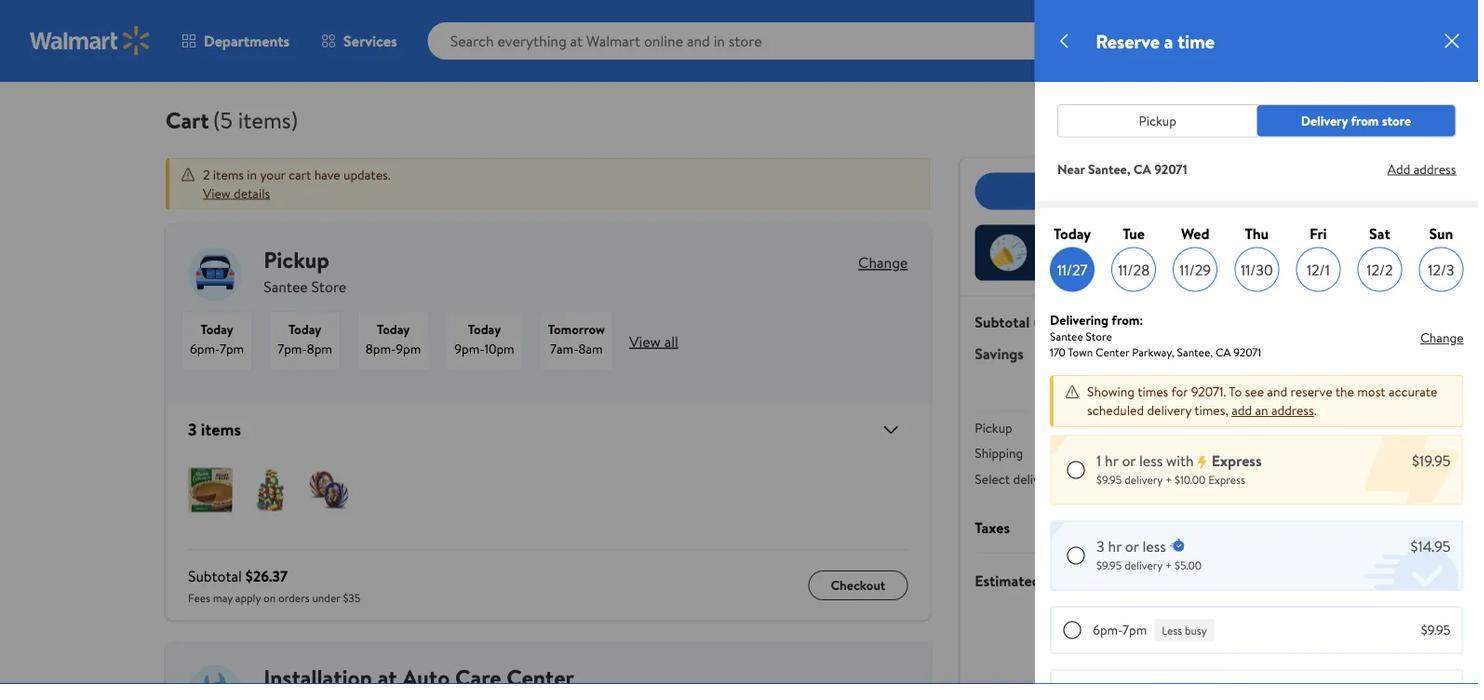 Task type: vqa. For each thing, say whether or not it's contained in the screenshot.


Task type: locate. For each thing, give the bounding box(es) containing it.
or left pickup
[[1061, 470, 1073, 488]]

at
[[1222, 518, 1235, 538]]

hr right 1
[[1105, 451, 1118, 471]]

less up $9.95 delivery + $10.00 express
[[1139, 451, 1162, 471]]

select for select button
[[1262, 470, 1298, 488]]

in inside 2 items in your cart have updates. view details
[[247, 165, 257, 183]]

1 horizontal spatial cart
[[1114, 235, 1137, 253]]

0 vertical spatial pickup
[[1138, 112, 1176, 130]]

0 horizontal spatial (5
[[213, 104, 233, 135]]

ca
[[1133, 160, 1151, 178], [1215, 344, 1231, 360]]

address down and
[[1271, 401, 1314, 419]]

6pm- up the payments
[[1092, 621, 1122, 639]]

delivery down 3 hr or less on the bottom right of the page
[[1124, 557, 1162, 573]]

3 items
[[188, 418, 241, 441]]

1 horizontal spatial all
[[1142, 181, 1157, 201]]

0 horizontal spatial view
[[203, 184, 231, 202]]

reserve a time dialog
[[1035, 0, 1478, 684]]

$9.95 down 1
[[1096, 471, 1121, 487]]

1 vertical spatial in
[[1073, 235, 1083, 253]]

free for pickup
[[1272, 418, 1298, 437]]

0 horizontal spatial 92071
[[1154, 160, 1187, 178]]

for down busy
[[1201, 647, 1218, 665]]

0 horizontal spatial subtotal
[[188, 565, 242, 586]]

0 vertical spatial all
[[1142, 181, 1157, 201]]

delivery for select delivery or pickup to view fees
[[1013, 470, 1058, 488]]

free for shipping
[[1272, 444, 1298, 462]]

items)
[[238, 104, 298, 135], [1050, 311, 1090, 332]]

1 vertical spatial items)
[[1050, 311, 1090, 332]]

1 vertical spatial pickup
[[264, 244, 329, 276]]

1 vertical spatial less
[[1142, 536, 1166, 557]]

time
[[1178, 28, 1215, 54]]

0 horizontal spatial items)
[[238, 104, 298, 135]]

express right '$10.00'
[[1208, 471, 1245, 487]]

today inside the today 8pm-9pm
[[377, 320, 410, 338]]

12/1
[[1306, 259, 1330, 280]]

delivery down times at right
[[1147, 401, 1191, 419]]

(5 for subtotal
[[1034, 311, 1047, 332]]

0 horizontal spatial have
[[314, 165, 340, 183]]

1 vertical spatial address
[[1271, 401, 1314, 419]]

2 free from the top
[[1272, 444, 1298, 462]]

0 vertical spatial $9.95
[[1096, 471, 1121, 487]]

alert containing 2 items in your cart have updates.
[[166, 158, 930, 210]]

today inside today 7pm-8pm
[[288, 320, 321, 338]]

1 vertical spatial 3
[[1096, 536, 1104, 557]]

today up 10pm
[[468, 320, 501, 338]]

6pm- inside "today 6pm-7pm"
[[190, 340, 220, 358]]

have up 11/28
[[1140, 235, 1166, 253]]

(5 left delivering at the top right of page
[[1034, 311, 1047, 332]]

change inside "button"
[[1420, 329, 1463, 347]]

0 vertical spatial free
[[1272, 418, 1298, 437]]

items) up 2 items in your cart have updates. view details
[[238, 104, 298, 135]]

0 vertical spatial hr
[[1105, 451, 1118, 471]]

0 vertical spatial less
[[1139, 451, 1162, 471]]

hr for 3
[[1108, 536, 1121, 557]]

your left tue
[[1086, 235, 1111, 253]]

select
[[975, 470, 1010, 488], [1262, 470, 1298, 488]]

1 vertical spatial hr
[[1108, 536, 1121, 557]]

sun
[[1429, 223, 1453, 243]]

1 vertical spatial ca
[[1215, 344, 1231, 360]]

items inside 2 items in your cart have updates. view details
[[213, 165, 244, 183]]

pickup up shipping
[[975, 418, 1012, 437]]

today inside "today 6pm-7pm"
[[201, 320, 233, 338]]

0 horizontal spatial santee,
[[1088, 160, 1130, 178]]

0 vertical spatial ca
[[1133, 160, 1151, 178]]

pickup
[[1138, 112, 1176, 130], [264, 244, 329, 276], [975, 418, 1012, 437]]

check
[[1038, 253, 1074, 271]]

0 vertical spatial change
[[858, 252, 908, 273]]

today for today 8pm-9pm
[[377, 320, 410, 338]]

0 vertical spatial view
[[203, 184, 231, 202]]

delivery
[[1147, 401, 1191, 419], [1013, 470, 1058, 488], [1124, 471, 1162, 487], [1124, 557, 1162, 573]]

0 horizontal spatial 3
[[188, 418, 197, 441]]

-$50.62
[[1245, 343, 1294, 363]]

1 vertical spatial (5
[[1034, 311, 1047, 332]]

1 vertical spatial checkout
[[831, 576, 886, 594]]

$9.95 down 3 hr or less on the bottom right of the page
[[1096, 557, 1121, 573]]

92071 up checkout all items
[[1154, 160, 1187, 178]]

free
[[1272, 418, 1298, 437], [1272, 444, 1298, 462]]

92071 inside the santee store 170 town center parkway, santee, ca 92071
[[1233, 344, 1261, 360]]

in inside items in your cart have reduced prices. check out now for extra savings!
[[1073, 235, 1083, 253]]

subtotal for subtotal $26.37 fees may apply on orders under $35
[[188, 565, 242, 586]]

0 vertical spatial subtotal
[[975, 311, 1030, 332]]

12/3
[[1428, 259, 1454, 280]]

1 vertical spatial view
[[629, 331, 661, 351]]

tomorrow
[[548, 320, 605, 338]]

7pm
[[220, 340, 244, 358], [1122, 621, 1147, 639]]

walmart image
[[30, 26, 151, 56]]

0 horizontal spatial change
[[858, 252, 908, 273]]

None radio
[[1066, 461, 1085, 479]]

0 horizontal spatial for
[[1126, 253, 1142, 271]]

1 horizontal spatial santee
[[1050, 329, 1083, 344]]

0 horizontal spatial your
[[260, 165, 285, 183]]

8am
[[579, 340, 603, 358]]

1 horizontal spatial items)
[[1050, 311, 1090, 332]]

less
[[1162, 622, 1182, 638]]

for inside showing times for 92071. to see and reserve the most accurate scheduled delivery times,
[[1171, 383, 1188, 401]]

+ left $5.00
[[1165, 557, 1172, 573]]

2 vertical spatial $9.95
[[1421, 621, 1450, 639]]

cart
[[289, 165, 311, 183], [1114, 235, 1137, 253]]

all right the 8am
[[664, 331, 678, 351]]

checkout button
[[808, 571, 908, 600]]

1 vertical spatial santee
[[1050, 329, 1083, 344]]

alert
[[166, 158, 930, 210]]

extra
[[1146, 253, 1175, 271]]

12/3 button
[[1419, 247, 1463, 292]]

less up $9.95 delivery + $5.00
[[1142, 536, 1166, 557]]

all down near santee, ca 92071
[[1142, 181, 1157, 201]]

1 vertical spatial $9.95
[[1096, 557, 1121, 573]]

change button for pickup
[[858, 252, 908, 273]]

0 horizontal spatial all
[[664, 331, 678, 351]]

1 horizontal spatial your
[[1086, 235, 1111, 253]]

change button
[[858, 252, 908, 273], [1405, 329, 1463, 347]]

6pm- up 3 items
[[190, 340, 220, 358]]

92071 up see
[[1233, 344, 1261, 360]]

0 horizontal spatial store
[[311, 276, 346, 296]]

all for checkout
[[1142, 181, 1157, 201]]

showing
[[1087, 383, 1134, 401]]

$158.77 down 5
[[1419, 47, 1448, 59]]

checkout for checkout all items
[[1076, 181, 1139, 201]]

less for 1 hr or less with
[[1139, 451, 1162, 471]]

items up view details button on the top
[[213, 165, 244, 183]]

may
[[213, 590, 233, 606]]

or right 1
[[1122, 451, 1135, 471]]

today up 8pm-
[[377, 320, 410, 338]]

busy
[[1184, 622, 1207, 638]]

free up select button
[[1272, 444, 1298, 462]]

0 vertical spatial 3
[[188, 418, 197, 441]]

$9.95 for $19.95
[[1096, 471, 1121, 487]]

store
[[311, 276, 346, 296], [1085, 329, 1112, 344]]

1 horizontal spatial change
[[1420, 329, 1463, 347]]

melissa & doug wooden building blocks set - 100 blocks in 4 colors and 9 shapes - fsc-certified materials with addon services image
[[248, 468, 292, 512]]

subtotal inside subtotal $26.37 fees may apply on orders under $35
[[188, 565, 242, 586]]

from:
[[1111, 310, 1143, 329]]

santee inside the santee store 170 town center parkway, santee, ca 92071
[[1050, 329, 1083, 344]]

view
[[1131, 470, 1156, 488]]

wed
[[1181, 223, 1209, 243]]

12/1 button
[[1296, 247, 1340, 292]]

0 vertical spatial your
[[260, 165, 285, 183]]

0 vertical spatial 6pm-
[[190, 340, 220, 358]]

from
[[1351, 112, 1379, 130]]

1 horizontal spatial view
[[629, 331, 661, 351]]

less for 3 hr or less
[[1142, 536, 1166, 557]]

cart up 11/28
[[1114, 235, 1137, 253]]

1 vertical spatial change
[[1420, 329, 1463, 347]]

1 horizontal spatial in
[[1073, 235, 1083, 253]]

Walmart Site-Wide search field
[[428, 22, 1157, 60]]

0 horizontal spatial cart
[[289, 165, 311, 183]]

0 vertical spatial 92071
[[1154, 160, 1187, 178]]

subtotal up may
[[188, 565, 242, 586]]

and
[[1267, 383, 1287, 401]]

cart inside 2 items in your cart have updates. view details
[[289, 165, 311, 183]]

payments
[[1093, 647, 1147, 665]]

1 vertical spatial all
[[664, 331, 678, 351]]

pickup up santee store
[[264, 244, 329, 276]]

0 vertical spatial change button
[[858, 252, 908, 273]]

0 vertical spatial items)
[[238, 104, 298, 135]]

1 horizontal spatial 7pm
[[1122, 621, 1147, 639]]

0 horizontal spatial santee
[[264, 276, 308, 296]]

1 horizontal spatial change button
[[1405, 329, 1463, 347]]

select delivery or pickup to view fees
[[975, 470, 1183, 488]]

pickup up near santee, ca 92071
[[1138, 112, 1176, 130]]

0 vertical spatial cart
[[289, 165, 311, 183]]

shipping
[[975, 444, 1023, 462]]

$158.77 down checkout
[[1244, 569, 1298, 592]]

2 vertical spatial pickup
[[975, 418, 1012, 437]]

subtotal up savings
[[975, 311, 1030, 332]]

most
[[1357, 383, 1385, 401]]

0 horizontal spatial 6pm-
[[190, 340, 220, 358]]

items up wed
[[1161, 181, 1196, 201]]

items) up town at bottom right
[[1050, 311, 1090, 332]]

2 horizontal spatial for
[[1201, 647, 1218, 665]]

less busy
[[1162, 622, 1207, 638]]

6pm- inside reserve a time dialog
[[1092, 621, 1122, 639]]

0 vertical spatial $158.77
[[1419, 47, 1448, 59]]

or up $9.95 delivery + $5.00
[[1125, 536, 1139, 557]]

(5 right cart
[[213, 104, 233, 135]]

None radio
[[1066, 546, 1085, 565], [1063, 621, 1081, 639], [1066, 546, 1085, 565], [1063, 621, 1081, 639]]

view
[[203, 184, 231, 202], [629, 331, 661, 351]]

1 vertical spatial your
[[1086, 235, 1111, 253]]

0 horizontal spatial ca
[[1133, 160, 1151, 178]]

1 vertical spatial 7pm
[[1122, 621, 1147, 639]]

2 + from the top
[[1165, 557, 1172, 573]]

ca left -
[[1215, 344, 1231, 360]]

santee, up 92071.
[[1177, 344, 1213, 360]]

1 horizontal spatial pickup
[[975, 418, 1012, 437]]

in up details in the top left of the page
[[247, 165, 257, 183]]

7pm inside reserve a time dialog
[[1122, 621, 1147, 639]]

or for with
[[1122, 451, 1135, 471]]

today 7pm-8pm
[[278, 320, 332, 358]]

11/27 button
[[1050, 247, 1094, 292]]

1 horizontal spatial 3
[[1096, 536, 1104, 557]]

0 vertical spatial (5
[[213, 104, 233, 135]]

1 horizontal spatial santee,
[[1177, 344, 1213, 360]]

0 horizontal spatial change button
[[858, 252, 908, 273]]

in right items
[[1073, 235, 1083, 253]]

1 free from the top
[[1272, 418, 1298, 437]]

delivery down shipping
[[1013, 470, 1058, 488]]

1 horizontal spatial 92071
[[1233, 344, 1261, 360]]

santee,
[[1088, 160, 1130, 178], [1177, 344, 1213, 360]]

0 vertical spatial 7pm
[[220, 340, 244, 358]]

1 vertical spatial have
[[1140, 235, 1166, 253]]

hr up $9.95 delivery + $5.00
[[1108, 536, 1121, 557]]

1 + from the top
[[1165, 471, 1172, 487]]

santee for santee store
[[264, 276, 308, 296]]

1 select from the left
[[975, 470, 1010, 488]]

7pm left 7pm-
[[220, 340, 244, 358]]

today inside reserve a time dialog
[[1053, 223, 1091, 243]]

view all
[[629, 331, 678, 351]]

address right add on the top right
[[1413, 160, 1456, 178]]

fulfillment logo image
[[188, 665, 241, 684]]

an
[[1255, 401, 1268, 419]]

all inside checkout all items button
[[1142, 181, 1157, 201]]

details
[[234, 184, 270, 202]]

1 vertical spatial for
[[1171, 383, 1188, 401]]

1 horizontal spatial subtotal
[[975, 311, 1030, 332]]

1 horizontal spatial have
[[1140, 235, 1166, 253]]

today left today 7pm-8pm
[[201, 320, 233, 338]]

change for santee store
[[1420, 329, 1463, 347]]

select up checkout
[[1262, 470, 1298, 488]]

7am-
[[550, 340, 579, 358]]

showing times for 92071. to see and reserve the most accurate scheduled delivery times,
[[1087, 383, 1437, 419]]

0 horizontal spatial checkout
[[831, 576, 886, 594]]

center
[[1095, 344, 1129, 360]]

monthly payments available for eligible items.
[[1043, 647, 1298, 665]]

change button inside reserve a time dialog
[[1405, 329, 1463, 347]]

0 vertical spatial in
[[247, 165, 257, 183]]

1 vertical spatial 92071
[[1233, 344, 1261, 360]]

view right the 8am
[[629, 331, 661, 351]]

1 horizontal spatial ca
[[1215, 344, 1231, 360]]

$9.95 delivery + $5.00
[[1096, 557, 1201, 573]]

today for today 9pm-10pm
[[468, 320, 501, 338]]

see
[[1245, 383, 1264, 401]]

$9.95 down $14.95 on the right bottom
[[1421, 621, 1450, 639]]

santee, up checkout all items
[[1088, 160, 1130, 178]]

+ for $19.95
[[1165, 471, 1172, 487]]

have left updates.
[[314, 165, 340, 183]]

2 horizontal spatial pickup
[[1138, 112, 1176, 130]]

0 vertical spatial store
[[311, 276, 346, 296]]

7pm up the payments
[[1122, 621, 1147, 639]]

checkout
[[1076, 181, 1139, 201], [831, 576, 886, 594]]

1 vertical spatial +
[[1165, 557, 1172, 573]]

for right now
[[1126, 253, 1142, 271]]

items inside button
[[1161, 181, 1196, 201]]

2 select from the left
[[1262, 470, 1298, 488]]

10pm
[[484, 340, 514, 358]]

1 horizontal spatial select
[[1262, 470, 1298, 488]]

delivery from store
[[1301, 112, 1411, 130]]

have inside items in your cart have reduced prices. check out now for extra savings!
[[1140, 235, 1166, 253]]

+
[[1165, 471, 1172, 487], [1165, 557, 1172, 573]]

0 horizontal spatial in
[[247, 165, 257, 183]]

3 up $9.95 delivery + $5.00
[[1096, 536, 1104, 557]]

3 inside reserve a time dialog
[[1096, 536, 1104, 557]]

add address
[[1387, 160, 1456, 178]]

ca up checkout all items
[[1133, 160, 1151, 178]]

0 horizontal spatial select
[[975, 470, 1010, 488]]

estimated total
[[975, 570, 1075, 591]]

taxes
[[975, 518, 1010, 538]]

0 vertical spatial for
[[1126, 253, 1142, 271]]

0 horizontal spatial pickup
[[264, 244, 329, 276]]

11/28 button
[[1111, 247, 1156, 292]]

free right the an
[[1272, 418, 1298, 437]]

3 up marie callender's pumpkin pie, 36 oz (frozen) with addon services icon
[[188, 418, 197, 441]]

1 vertical spatial cart
[[1114, 235, 1137, 253]]

+ left '$10.00'
[[1165, 471, 1172, 487]]

today inside today 9pm-10pm
[[468, 320, 501, 338]]

0 vertical spatial santee
[[264, 276, 308, 296]]

0 horizontal spatial 7pm
[[220, 340, 244, 358]]

express
[[1211, 451, 1261, 471], [1208, 471, 1245, 487]]

accurate
[[1388, 383, 1437, 401]]

9pm
[[396, 340, 421, 358]]

for right times at right
[[1171, 383, 1188, 401]]

11/29
[[1179, 259, 1211, 280]]

1 vertical spatial subtotal
[[188, 565, 242, 586]]

delivery down 1 hr or less with
[[1124, 471, 1162, 487]]

today up out
[[1053, 223, 1091, 243]]

12/2
[[1366, 259, 1393, 280]]

your up details in the top left of the page
[[260, 165, 285, 183]]

1 horizontal spatial 6pm-
[[1092, 621, 1122, 639]]

1 horizontal spatial (5
[[1034, 311, 1047, 332]]

view down 2
[[203, 184, 231, 202]]

store inside the santee store 170 town center parkway, santee, ca 92071
[[1085, 329, 1112, 344]]

cart left updates.
[[289, 165, 311, 183]]

items up marie callender's pumpkin pie, 36 oz (frozen) with addon services icon
[[201, 418, 241, 441]]

$158.77 up add an address .
[[1250, 375, 1298, 395]]

address inside button
[[1413, 160, 1456, 178]]

today up 7pm-
[[288, 320, 321, 338]]

0 vertical spatial address
[[1413, 160, 1456, 178]]

1 vertical spatial 6pm-
[[1092, 621, 1122, 639]]

select down shipping
[[975, 470, 1010, 488]]

1 horizontal spatial for
[[1171, 383, 1188, 401]]

1 vertical spatial change button
[[1405, 329, 1463, 347]]

savings
[[975, 343, 1024, 363]]



Task type: describe. For each thing, give the bounding box(es) containing it.
170
[[1050, 344, 1065, 360]]

delivery
[[1301, 112, 1347, 130]]

+ for $14.95
[[1165, 557, 1172, 573]]

items for 3 items
[[201, 418, 241, 441]]

cart (5 items)
[[166, 104, 298, 135]]

delivering
[[1050, 310, 1108, 329]]

to
[[1229, 383, 1242, 401]]

back image
[[1053, 30, 1076, 52]]

reserve
[[1096, 28, 1160, 54]]

town
[[1068, 344, 1092, 360]]

santee store 170 town center parkway, santee, ca 92071
[[1050, 329, 1261, 360]]

$14.95
[[1410, 536, 1450, 557]]

savings!
[[1178, 253, 1222, 271]]

for inside items in your cart have reduced prices. check out now for extra savings!
[[1126, 253, 1142, 271]]

eligible
[[1221, 647, 1261, 665]]

11/29 button
[[1173, 247, 1217, 292]]

(5 for cart
[[213, 104, 233, 135]]

today for today
[[1053, 223, 1091, 243]]

under
[[312, 590, 340, 606]]

items.
[[1264, 647, 1298, 665]]

0 horizontal spatial address
[[1271, 401, 1314, 419]]

pickup inside button
[[1138, 112, 1176, 130]]

add
[[1231, 401, 1252, 419]]

add address button
[[1372, 160, 1456, 178]]

close nudge image
[[1264, 245, 1279, 260]]

subtotal for subtotal (5 items)
[[975, 311, 1030, 332]]

checkout all items
[[1076, 181, 1196, 201]]

1 hr or less with
[[1096, 451, 1194, 471]]

$158.77 for 5
[[1419, 47, 1448, 59]]

express left select button
[[1211, 451, 1261, 471]]

out
[[1077, 253, 1096, 271]]

.
[[1314, 401, 1316, 419]]

parkway,
[[1132, 344, 1174, 360]]

7pm inside "today 6pm-7pm"
[[220, 340, 244, 358]]

calculated
[[1150, 518, 1218, 538]]

your inside items in your cart have reduced prices. check out now for extra savings!
[[1086, 235, 1111, 253]]

all for view
[[664, 331, 678, 351]]

items) for cart (5 items)
[[238, 104, 298, 135]]

delivering from:
[[1050, 310, 1143, 329]]

updates.
[[344, 165, 390, 183]]

hr for 1
[[1105, 451, 1118, 471]]

items) for subtotal (5 items)
[[1050, 311, 1090, 332]]

9pm-
[[455, 340, 484, 358]]

ca inside the santee store 170 town center parkway, santee, ca 92071
[[1215, 344, 1231, 360]]

2 items in your cart have updates. view details
[[203, 165, 390, 202]]

$35
[[343, 590, 361, 606]]

$10.00
[[1174, 471, 1205, 487]]

available
[[1150, 647, 1198, 665]]

-
[[1245, 343, 1251, 363]]

calculated at checkout
[[1150, 518, 1298, 538]]

today 8pm-9pm
[[366, 320, 421, 358]]

delivery from store button
[[1256, 105, 1455, 136]]

cart inside items in your cart have reduced prices. check out now for extra savings!
[[1114, 235, 1137, 253]]

$5.00
[[1174, 557, 1201, 573]]

with
[[1166, 451, 1194, 471]]

change for pickup
[[858, 252, 908, 273]]

close panel image
[[1441, 30, 1463, 52]]

select for select delivery or pickup to view fees
[[975, 470, 1010, 488]]

santee for santee store 170 town center parkway, santee, ca 92071
[[1050, 329, 1083, 344]]

fri
[[1309, 223, 1327, 243]]

view all button
[[629, 331, 678, 351]]

none radio inside reserve a time dialog
[[1066, 461, 1085, 479]]

2 vertical spatial for
[[1201, 647, 1218, 665]]

11/30 button
[[1234, 247, 1279, 292]]

items for 2 items in your cart have updates. view details
[[213, 165, 244, 183]]

have inside 2 items in your cart have updates. view details
[[314, 165, 340, 183]]

0 vertical spatial santee,
[[1088, 160, 1130, 178]]

tue
[[1122, 223, 1145, 243]]

reserve
[[1290, 383, 1332, 401]]

add an address .
[[1231, 401, 1316, 419]]

items
[[1038, 235, 1069, 253]]

1
[[1096, 451, 1101, 471]]

today for today 7pm-8pm
[[288, 320, 321, 338]]

12/2 button
[[1357, 247, 1402, 292]]

delivery for $9.95 delivery + $5.00
[[1124, 557, 1162, 573]]

store for santee store 170 town center parkway, santee, ca 92071
[[1085, 329, 1112, 344]]

8pm
[[307, 340, 332, 358]]

$19.95
[[1412, 451, 1450, 471]]

delivery for $9.95 delivery + $10.00 express
[[1124, 471, 1162, 487]]

3 hr or less
[[1096, 536, 1166, 557]]

to
[[1116, 470, 1128, 488]]

subtotal $26.37 fees may apply on orders under $35
[[188, 565, 361, 606]]

reserve a time
[[1096, 28, 1215, 54]]

cart
[[166, 104, 209, 135]]

today for today 6pm-7pm
[[201, 320, 233, 338]]

8pm-
[[366, 340, 396, 358]]

sat
[[1369, 223, 1390, 243]]

add
[[1387, 160, 1410, 178]]

1 vertical spatial $158.77
[[1250, 375, 1298, 395]]

3 for 3 items
[[188, 418, 197, 441]]

pickup
[[1076, 470, 1113, 488]]

2
[[203, 165, 210, 183]]

6pm-7pm
[[1092, 621, 1147, 639]]

view inside 2 items in your cart have updates. view details
[[203, 184, 231, 202]]

$9.95 delivery + $10.00 express
[[1096, 471, 1245, 487]]

checkout
[[1238, 518, 1298, 538]]

11/28
[[1118, 259, 1149, 280]]

store for santee store
[[311, 276, 346, 296]]

santee store
[[264, 276, 346, 296]]

marie callender's pumpkin pie, 36 oz (frozen) with addon services image
[[188, 468, 233, 512]]

reduced price image
[[990, 234, 1027, 271]]

today 6pm-7pm
[[190, 320, 244, 358]]

times,
[[1194, 401, 1228, 419]]

view details button
[[203, 184, 270, 202]]

Search search field
[[428, 22, 1157, 60]]

subtotal (5 items)
[[975, 311, 1090, 332]]

5
[[1438, 21, 1444, 37]]

your inside 2 items in your cart have updates. view details
[[260, 165, 285, 183]]

estimated
[[975, 570, 1040, 591]]

checkout for checkout
[[831, 576, 886, 594]]

tomorrow 7am-8am
[[548, 320, 605, 358]]

change button for santee store
[[1405, 329, 1463, 347]]

$158.77 for estimated total
[[1244, 569, 1298, 592]]

a
[[1165, 28, 1174, 54]]

total
[[1044, 570, 1075, 591]]

the
[[1335, 383, 1354, 401]]

now
[[1099, 253, 1123, 271]]

$9.95 for $14.95
[[1096, 557, 1121, 573]]

thu
[[1244, 223, 1268, 243]]

or for to
[[1061, 470, 1073, 488]]

delivery inside showing times for 92071. to see and reserve the most accurate scheduled delivery times,
[[1147, 401, 1191, 419]]

store
[[1382, 112, 1411, 130]]

santee, inside the santee store 170 town center parkway, santee, ca 92071
[[1177, 344, 1213, 360]]

11/30
[[1240, 259, 1273, 280]]

sam's choice butter christmas cookies, 12 oz with addon services image
[[307, 468, 352, 512]]

select button
[[1262, 470, 1298, 488]]

3 for 3 hr or less
[[1096, 536, 1104, 557]]



